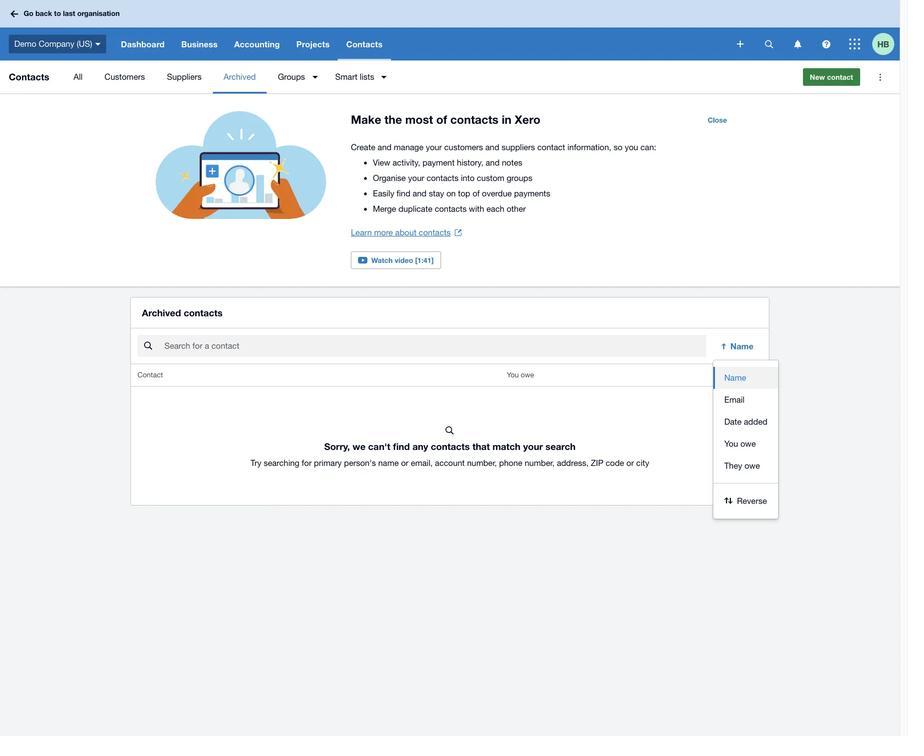 Task type: describe. For each thing, give the bounding box(es) containing it.
address,
[[557, 459, 589, 468]]

customers
[[445, 143, 483, 152]]

organise your contacts into custom groups
[[373, 173, 533, 183]]

search
[[546, 441, 576, 453]]

you inside contact list table element
[[507, 371, 519, 379]]

dashboard
[[121, 39, 165, 49]]

manage
[[394, 143, 424, 152]]

watch video [1:41] button
[[351, 252, 441, 269]]

smart
[[336, 72, 358, 81]]

smart lists button
[[325, 61, 394, 94]]

easily find and stay on top of overdue payments
[[373, 189, 551, 198]]

for
[[302, 459, 312, 468]]

contacts inside contact list table element
[[431, 441, 470, 453]]

they owe inside button
[[725, 461, 761, 471]]

0 vertical spatial of
[[437, 113, 447, 127]]

into
[[461, 173, 475, 183]]

on
[[447, 189, 456, 198]]

0 vertical spatial find
[[397, 189, 411, 198]]

added
[[744, 417, 768, 427]]

demo company (us) button
[[0, 28, 113, 61]]

1 vertical spatial contacts
[[9, 71, 49, 83]]

go
[[24, 9, 33, 18]]

close
[[708, 116, 728, 124]]

and up custom
[[486, 158, 500, 167]]

account
[[435, 459, 465, 468]]

actions menu image
[[870, 66, 892, 88]]

find inside contact list table element
[[393, 441, 410, 453]]

person's
[[344, 459, 376, 468]]

can't
[[368, 441, 391, 453]]

suppliers button
[[156, 61, 213, 94]]

view
[[373, 158, 391, 167]]

watch video [1:41]
[[372, 256, 434, 265]]

the
[[385, 113, 402, 127]]

organisation
[[77, 9, 120, 18]]

archived contacts
[[142, 307, 223, 319]]

try searching for primary person's name or email, account number, phone number, address, zip code or city
[[251, 459, 650, 468]]

merge
[[373, 204, 397, 214]]

to
[[54, 9, 61, 18]]

other
[[507, 204, 526, 214]]

reverse
[[738, 497, 768, 506]]

and up duplicate on the left
[[413, 189, 427, 198]]

[1:41]
[[415, 256, 434, 265]]

custom
[[477, 173, 505, 183]]

business
[[181, 39, 218, 49]]

sorry, we can't find any contacts that match your search
[[324, 441, 576, 453]]

history,
[[457, 158, 484, 167]]

archived for archived contacts
[[142, 307, 181, 319]]

(us)
[[77, 39, 92, 48]]

customers button
[[94, 61, 156, 94]]

date added
[[725, 417, 768, 427]]

you owe inside contact list table element
[[507, 371, 534, 379]]

new contact button
[[803, 68, 861, 86]]

create and manage your customers and suppliers contact information, so you can:
[[351, 143, 657, 152]]

0 vertical spatial your
[[426, 143, 442, 152]]

xero
[[515, 113, 541, 127]]

demo
[[14, 39, 36, 48]]

they inside button
[[725, 461, 743, 471]]

payment
[[423, 158, 455, 167]]

top
[[458, 189, 471, 198]]

2 number, from the left
[[525, 459, 555, 468]]

more
[[374, 228, 393, 237]]

activity,
[[393, 158, 421, 167]]

watch
[[372, 256, 393, 265]]

archived button
[[213, 61, 267, 94]]

duplicate
[[399, 204, 433, 214]]

all button
[[63, 61, 94, 94]]

accounting button
[[226, 28, 288, 61]]

can:
[[641, 143, 657, 152]]

and left suppliers
[[486, 143, 500, 152]]

contact list table element
[[131, 364, 769, 505]]

1 number, from the left
[[467, 459, 497, 468]]

they owe button
[[714, 455, 779, 477]]

in
[[502, 113, 512, 127]]

about
[[396, 228, 417, 237]]

2 or from the left
[[627, 459, 634, 468]]

payments
[[514, 189, 551, 198]]

you owe button
[[714, 433, 779, 455]]

menu containing all
[[63, 61, 795, 94]]

go back to last organisation
[[24, 9, 120, 18]]

contact inside new contact button
[[828, 73, 854, 81]]

make
[[351, 113, 382, 127]]

projects
[[297, 39, 330, 49]]

your inside contact list table element
[[524, 441, 543, 453]]

smart lists
[[336, 72, 375, 81]]



Task type: locate. For each thing, give the bounding box(es) containing it.
they owe
[[732, 371, 763, 379], [725, 461, 761, 471]]

of right most
[[437, 113, 447, 127]]

they
[[732, 371, 747, 379], [725, 461, 743, 471]]

svg image inside go back to last organisation link
[[10, 10, 18, 17]]

0 vertical spatial contact
[[828, 73, 854, 81]]

1 horizontal spatial of
[[473, 189, 480, 198]]

organise
[[373, 173, 406, 183]]

your right match
[[524, 441, 543, 453]]

0 horizontal spatial svg image
[[10, 10, 18, 17]]

zip
[[591, 459, 604, 468]]

projects button
[[288, 28, 338, 61]]

contacts
[[346, 39, 383, 49], [9, 71, 49, 83]]

number, down that
[[467, 459, 497, 468]]

lists
[[360, 72, 375, 81]]

1 horizontal spatial archived
[[224, 72, 256, 81]]

video
[[395, 256, 413, 265]]

customers
[[105, 72, 145, 81]]

name button
[[714, 367, 779, 389]]

they down you owe button
[[725, 461, 743, 471]]

banner
[[0, 0, 900, 61]]

name
[[379, 459, 399, 468]]

archived for archived
[[224, 72, 256, 81]]

name inside popup button
[[731, 341, 754, 351]]

contact
[[828, 73, 854, 81], [538, 143, 566, 152]]

make the most of contacts in xero
[[351, 113, 541, 127]]

name up name button
[[731, 341, 754, 351]]

banner containing hb
[[0, 0, 900, 61]]

or left 'city'
[[627, 459, 634, 468]]

find
[[397, 189, 411, 198], [393, 441, 410, 453]]

phone
[[500, 459, 523, 468]]

1 vertical spatial name
[[725, 373, 747, 383]]

0 vertical spatial archived
[[224, 72, 256, 81]]

you
[[625, 143, 639, 152]]

0 horizontal spatial your
[[408, 173, 425, 183]]

they inside contact list table element
[[732, 371, 747, 379]]

new contact
[[810, 73, 854, 81]]

code
[[606, 459, 625, 468]]

Search for a contact field
[[163, 336, 707, 357]]

your up 'payment'
[[426, 143, 442, 152]]

you owe
[[507, 371, 534, 379], [725, 439, 756, 449]]

0 vertical spatial name
[[731, 341, 754, 351]]

date added button
[[714, 411, 779, 433]]

1 or from the left
[[401, 459, 409, 468]]

number, down search
[[525, 459, 555, 468]]

go back to last organisation link
[[7, 4, 126, 24]]

contacts down demo
[[9, 71, 49, 83]]

sorry,
[[324, 441, 350, 453]]

svg image
[[765, 40, 774, 48], [823, 40, 831, 48], [738, 41, 744, 47], [95, 43, 101, 46]]

navigation containing dashboard
[[113, 28, 730, 61]]

0 horizontal spatial or
[[401, 459, 409, 468]]

contacts up lists
[[346, 39, 383, 49]]

find left any
[[393, 441, 410, 453]]

match
[[493, 441, 521, 453]]

contact
[[138, 371, 163, 379]]

1 vertical spatial of
[[473, 189, 480, 198]]

or right name
[[401, 459, 409, 468]]

contact right 'new'
[[828, 73, 854, 81]]

groups button
[[267, 61, 325, 94]]

primary
[[314, 459, 342, 468]]

1 horizontal spatial contacts
[[346, 39, 383, 49]]

any
[[413, 441, 429, 453]]

1 vertical spatial you owe
[[725, 439, 756, 449]]

list box containing name
[[714, 361, 779, 484]]

new
[[810, 73, 826, 81]]

0 vertical spatial you
[[507, 371, 519, 379]]

1 horizontal spatial svg image
[[795, 40, 802, 48]]

that
[[473, 441, 490, 453]]

email
[[725, 395, 745, 405]]

suppliers
[[502, 143, 535, 152]]

0 horizontal spatial archived
[[142, 307, 181, 319]]

learn
[[351, 228, 372, 237]]

hb
[[878, 39, 890, 49]]

easily
[[373, 189, 395, 198]]

groups
[[507, 173, 533, 183]]

they owe inside contact list table element
[[732, 371, 763, 379]]

overdue
[[482, 189, 512, 198]]

contacts inside 'contacts' popup button
[[346, 39, 383, 49]]

group containing name
[[714, 361, 779, 519]]

or
[[401, 459, 409, 468], [627, 459, 634, 468]]

1 horizontal spatial or
[[627, 459, 634, 468]]

0 horizontal spatial you
[[507, 371, 519, 379]]

find up duplicate on the left
[[397, 189, 411, 198]]

close button
[[702, 111, 734, 129]]

and
[[378, 143, 392, 152], [486, 143, 500, 152], [486, 158, 500, 167], [413, 189, 427, 198]]

all
[[74, 72, 83, 81]]

demo company (us)
[[14, 39, 92, 48]]

merge duplicate contacts with each other
[[373, 204, 526, 214]]

learn more about contacts link
[[351, 225, 462, 241]]

1 vertical spatial your
[[408, 173, 425, 183]]

1 horizontal spatial you
[[725, 439, 739, 449]]

you inside button
[[725, 439, 739, 449]]

1 vertical spatial contact
[[538, 143, 566, 152]]

name up email at the bottom right of the page
[[725, 373, 747, 383]]

create
[[351, 143, 376, 152]]

each
[[487, 204, 505, 214]]

of right top
[[473, 189, 480, 198]]

1 horizontal spatial number,
[[525, 459, 555, 468]]

dashboard link
[[113, 28, 173, 61]]

and up view
[[378, 143, 392, 152]]

hb button
[[873, 28, 900, 61]]

0 vertical spatial they
[[732, 371, 747, 379]]

your down the activity, on the left of page
[[408, 173, 425, 183]]

they owe up email 'button'
[[732, 371, 763, 379]]

view activity, payment history, and notes
[[373, 158, 523, 167]]

1 vertical spatial they
[[725, 461, 743, 471]]

list box
[[714, 361, 779, 484]]

1 vertical spatial archived
[[142, 307, 181, 319]]

0 horizontal spatial contact
[[538, 143, 566, 152]]

contacts
[[451, 113, 499, 127], [427, 173, 459, 183], [435, 204, 467, 214], [419, 228, 451, 237], [184, 307, 223, 319], [431, 441, 470, 453]]

1 horizontal spatial contact
[[828, 73, 854, 81]]

1 vertical spatial you
[[725, 439, 739, 449]]

they owe down you owe button
[[725, 461, 761, 471]]

0 horizontal spatial of
[[437, 113, 447, 127]]

0 horizontal spatial contacts
[[9, 71, 49, 83]]

group
[[714, 361, 779, 519]]

1 vertical spatial find
[[393, 441, 410, 453]]

1 horizontal spatial you owe
[[725, 439, 756, 449]]

contact right suppliers
[[538, 143, 566, 152]]

city
[[637, 459, 650, 468]]

reverse button
[[714, 491, 779, 513]]

business button
[[173, 28, 226, 61]]

they up email at the bottom right of the page
[[732, 371, 747, 379]]

stay
[[429, 189, 444, 198]]

last
[[63, 9, 75, 18]]

owe
[[521, 371, 534, 379], [749, 371, 763, 379], [741, 439, 756, 449], [745, 461, 761, 471]]

menu
[[63, 61, 795, 94]]

2 horizontal spatial your
[[524, 441, 543, 453]]

1 vertical spatial they owe
[[725, 461, 761, 471]]

name button
[[713, 335, 763, 357]]

svg image
[[10, 10, 18, 17], [850, 39, 861, 50], [795, 40, 802, 48]]

2 vertical spatial your
[[524, 441, 543, 453]]

of
[[437, 113, 447, 127], [473, 189, 480, 198]]

0 vertical spatial you owe
[[507, 371, 534, 379]]

navigation
[[113, 28, 730, 61]]

suppliers
[[167, 72, 202, 81]]

0 vertical spatial contacts
[[346, 39, 383, 49]]

notes
[[502, 158, 523, 167]]

2 horizontal spatial svg image
[[850, 39, 861, 50]]

date
[[725, 417, 742, 427]]

svg image inside demo company (us) popup button
[[95, 43, 101, 46]]

0 vertical spatial they owe
[[732, 371, 763, 379]]

company
[[39, 39, 74, 48]]

archived inside button
[[224, 72, 256, 81]]

you
[[507, 371, 519, 379], [725, 439, 739, 449]]

email,
[[411, 459, 433, 468]]

back
[[35, 9, 52, 18]]

name inside button
[[725, 373, 747, 383]]

0 horizontal spatial number,
[[467, 459, 497, 468]]

1 horizontal spatial your
[[426, 143, 442, 152]]

so
[[614, 143, 623, 152]]

you owe inside you owe button
[[725, 439, 756, 449]]

0 horizontal spatial you owe
[[507, 371, 534, 379]]



Task type: vqa. For each thing, say whether or not it's contained in the screenshot.
the left svg icon
no



